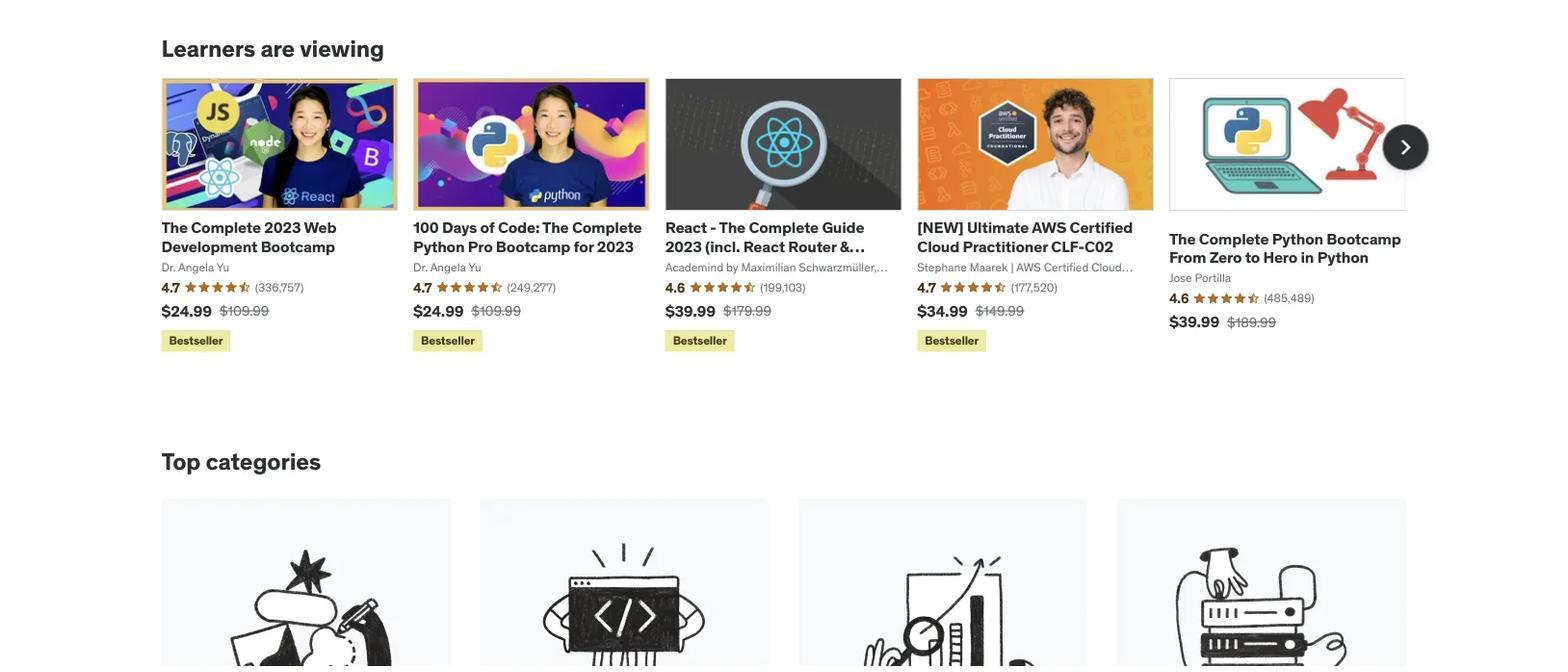 Task type: vqa. For each thing, say whether or not it's contained in the screenshot.
"Bootcamp" within The Complete 2023 Web Development Bootcamp
yes



Task type: describe. For each thing, give the bounding box(es) containing it.
for
[[574, 236, 594, 256]]

guide
[[822, 218, 864, 238]]

[new]
[[917, 218, 964, 238]]

2023 inside "the complete 2023 web development bootcamp"
[[264, 218, 301, 238]]

the inside "the complete 2023 web development bootcamp"
[[161, 218, 188, 238]]

python inside 100 days of code: the complete python pro bootcamp for 2023
[[413, 236, 465, 256]]

python right in
[[1317, 247, 1369, 267]]

react - the complete guide 2023 (incl. react router & redux) link
[[665, 218, 865, 274]]

learners
[[161, 34, 256, 63]]

pro
[[468, 236, 493, 256]]

development
[[161, 236, 257, 256]]

zero
[[1209, 247, 1242, 267]]

1 horizontal spatial react
[[743, 236, 785, 256]]

from
[[1169, 247, 1206, 267]]

the inside the complete python bootcamp from zero to hero in python
[[1169, 229, 1196, 248]]

-
[[710, 218, 716, 238]]

code:
[[498, 218, 540, 238]]

0 horizontal spatial react
[[665, 218, 707, 238]]

web
[[304, 218, 337, 238]]

2023 inside 'react - the complete guide 2023 (incl. react router & redux)'
[[665, 236, 702, 256]]

cloud
[[917, 236, 959, 256]]

practitioner
[[963, 236, 1048, 256]]

are
[[260, 34, 295, 63]]

in
[[1301, 247, 1314, 267]]

the complete 2023 web development bootcamp
[[161, 218, 337, 256]]

[new] ultimate aws certified cloud practitioner clf-c02
[[917, 218, 1133, 256]]

100 days of code: the complete python pro bootcamp for 2023
[[413, 218, 642, 256]]

ultimate
[[967, 218, 1029, 238]]

complete inside "the complete 2023 web development bootcamp"
[[191, 218, 261, 238]]



Task type: locate. For each thing, give the bounding box(es) containing it.
1 horizontal spatial 2023
[[597, 236, 634, 256]]

bootcamp right in
[[1327, 229, 1401, 248]]

router
[[788, 236, 837, 256]]

complete inside the complete python bootcamp from zero to hero in python
[[1199, 229, 1269, 248]]

react
[[665, 218, 707, 238], [743, 236, 785, 256]]

top categories
[[161, 447, 321, 476]]

0 horizontal spatial bootcamp
[[261, 236, 335, 256]]

bootcamp inside "the complete 2023 web development bootcamp"
[[261, 236, 335, 256]]

&
[[840, 236, 850, 256]]

2023 left web
[[264, 218, 301, 238]]

viewing
[[300, 34, 384, 63]]

(incl.
[[705, 236, 740, 256]]

aws
[[1032, 218, 1067, 238]]

to
[[1245, 247, 1260, 267]]

react - the complete guide 2023 (incl. react router & redux)
[[665, 218, 864, 274]]

[new] ultimate aws certified cloud practitioner clf-c02 link
[[917, 218, 1133, 256]]

bootcamp inside 100 days of code: the complete python pro bootcamp for 2023
[[496, 236, 570, 256]]

next image
[[1390, 132, 1421, 163]]

0 horizontal spatial 2023
[[264, 218, 301, 238]]

100 days of code: the complete python pro bootcamp for 2023 link
[[413, 218, 642, 256]]

2023 inside 100 days of code: the complete python pro bootcamp for 2023
[[597, 236, 634, 256]]

2 horizontal spatial 2023
[[665, 236, 702, 256]]

bootcamp right the development
[[261, 236, 335, 256]]

the inside 'react - the complete guide 2023 (incl. react router & redux)'
[[719, 218, 746, 238]]

2 horizontal spatial bootcamp
[[1327, 229, 1401, 248]]

the
[[161, 218, 188, 238], [542, 218, 569, 238], [719, 218, 746, 238], [1169, 229, 1196, 248]]

the inside 100 days of code: the complete python pro bootcamp for 2023
[[542, 218, 569, 238]]

clf-
[[1051, 236, 1085, 256]]

2023 left - on the top of the page
[[665, 236, 702, 256]]

python
[[1272, 229, 1323, 248], [413, 236, 465, 256], [1317, 247, 1369, 267]]

the complete 2023 web development bootcamp link
[[161, 218, 337, 256]]

python right to
[[1272, 229, 1323, 248]]

100
[[413, 218, 439, 238]]

python left pro
[[413, 236, 465, 256]]

bootcamp inside the complete python bootcamp from zero to hero in python
[[1327, 229, 1401, 248]]

hero
[[1263, 247, 1298, 267]]

complete inside 'react - the complete guide 2023 (incl. react router & redux)'
[[749, 218, 819, 238]]

complete
[[191, 218, 261, 238], [572, 218, 642, 238], [749, 218, 819, 238], [1199, 229, 1269, 248]]

complete inside 100 days of code: the complete python pro bootcamp for 2023
[[572, 218, 642, 238]]

1 horizontal spatial bootcamp
[[496, 236, 570, 256]]

c02
[[1085, 236, 1114, 256]]

2023 right for at top left
[[597, 236, 634, 256]]

react left - on the top of the page
[[665, 218, 707, 238]]

bootcamp
[[1327, 229, 1401, 248], [261, 236, 335, 256], [496, 236, 570, 256]]

certified
[[1070, 218, 1133, 238]]

of
[[480, 218, 495, 238]]

bootcamp right of
[[496, 236, 570, 256]]

days
[[442, 218, 477, 238]]

learners are viewing
[[161, 34, 384, 63]]

2023
[[264, 218, 301, 238], [597, 236, 634, 256], [665, 236, 702, 256]]

react right (incl.
[[743, 236, 785, 256]]

categories
[[206, 447, 321, 476]]

carousel element
[[161, 78, 1429, 356]]

top
[[161, 447, 201, 476]]

redux)
[[665, 255, 715, 274]]

the complete python bootcamp from zero to hero in python
[[1169, 229, 1401, 267]]

the complete python bootcamp from zero to hero in python link
[[1169, 229, 1401, 267]]



